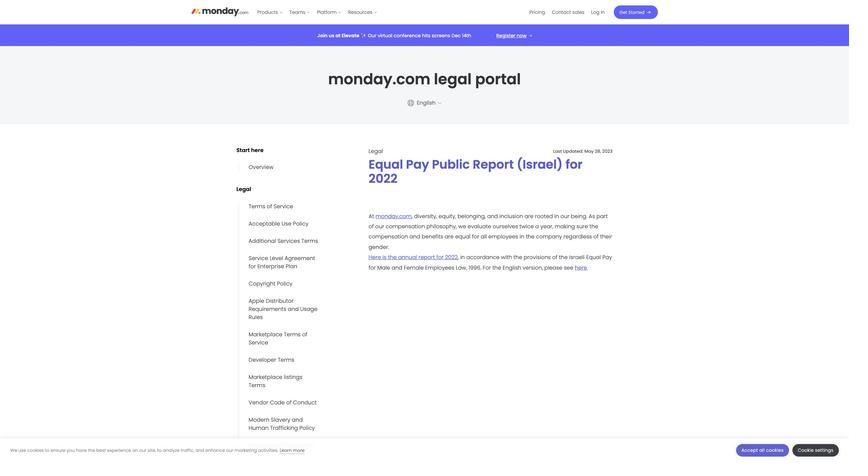 Task type: describe. For each thing, give the bounding box(es) containing it.
vendor
[[249, 399, 269, 407]]

modern
[[249, 416, 270, 424]]

contact sales
[[552, 9, 585, 16]]

enterprise
[[258, 263, 284, 270]]

developer
[[249, 356, 276, 364]]

learn
[[280, 447, 292, 454]]

get
[[620, 9, 628, 15]]

trafficking
[[270, 424, 298, 432]]

part
[[597, 213, 608, 220]]

our up making
[[561, 213, 570, 220]]

overview
[[249, 164, 274, 171]]

israeli
[[570, 254, 585, 262]]

contact
[[552, 9, 571, 16]]

service inside marketplace terms of service
[[249, 339, 268, 347]]

with
[[501, 254, 512, 262]]

usage
[[300, 305, 318, 313]]

philosophy,
[[427, 223, 457, 231]]

cookie settings button
[[793, 445, 839, 457]]

listings
[[284, 374, 303, 381]]

benefits
[[422, 233, 443, 241]]

terms inside "marketplace listings terms"
[[249, 382, 265, 390]]

.
[[587, 264, 588, 272]]

0 horizontal spatial are
[[445, 233, 454, 241]]

14th
[[462, 32, 471, 39]]

the up "see"
[[559, 254, 568, 262]]

rooted
[[535, 213, 553, 220]]

terms up listings
[[278, 356, 295, 364]]

equal inside "equal pay public report (israel) for 2022"
[[369, 156, 403, 173]]

for up employees on the bottom right of page
[[437, 254, 444, 262]]

conference
[[394, 32, 421, 39]]

and inside 'dialog'
[[196, 447, 204, 454]]

, for diversity,
[[412, 213, 413, 220]]

plan
[[286, 263, 297, 270]]

copyright policy link
[[238, 279, 296, 289]]

slavery
[[271, 416, 291, 424]]

apple
[[249, 297, 264, 305]]

additional services terms link
[[238, 236, 322, 246]]

use
[[282, 220, 292, 228]]

✨
[[361, 32, 367, 39]]

sure
[[577, 223, 588, 231]]

the down the as
[[590, 223, 599, 231]]

we
[[10, 447, 17, 454]]

english inside the , in accordance with the provisions of the israeli equal pay for male and female employees law, 1996. for the english version, please see
[[503, 264, 521, 272]]

and inside the , in accordance with the provisions of the israeli equal pay for male and female employees law, 1996. for the english version, please see
[[392, 264, 403, 272]]

cookies for use
[[27, 447, 44, 454]]

for down evaluate
[[472, 233, 480, 241]]

requirements
[[249, 305, 287, 313]]

best
[[96, 447, 106, 454]]

get started
[[620, 9, 645, 15]]

twice
[[520, 223, 534, 231]]

copyright policy
[[249, 280, 293, 288]]

and up the ourselves
[[487, 213, 498, 220]]

start
[[237, 147, 250, 154]]

products link
[[254, 7, 286, 18]]

legal button
[[237, 186, 264, 193]]

terms up agreement at left bottom
[[302, 237, 318, 245]]

enhance
[[206, 447, 225, 454]]

monday.com for monday.com legal portal
[[328, 69, 431, 89]]

in right rooted
[[555, 213, 559, 220]]

english button
[[403, 97, 446, 109]]

all inside the , diversity, equity, belonging, and inclusion are rooted in our being. as part of our compensation philosophy, we evaluate ourselves twice a year, making sure the compensation and benefits are equal for all employees in the company regardless of their gender. here is the annual report for 2022
[[481, 233, 487, 241]]

inclusion
[[500, 213, 523, 220]]

dialog containing we use cookies to ensure you have the best experience on our site, to analyze traffic, and enhance our marketing activities.
[[0, 439, 850, 463]]

vendor code of conduct link
[[238, 398, 322, 408]]

here is the annual report for 2022 link
[[369, 254, 458, 262]]

marketing
[[235, 447, 257, 454]]

report
[[419, 254, 435, 262]]

1 vertical spatial here
[[575, 264, 587, 272]]

conduct
[[293, 399, 317, 407]]

site,
[[148, 447, 156, 454]]

0 vertical spatial compensation
[[386, 223, 425, 231]]

products
[[257, 9, 278, 16]]

in down twice at the right of page
[[520, 233, 525, 241]]

public
[[432, 156, 470, 173]]

register
[[497, 32, 516, 39]]

our
[[368, 32, 377, 39]]

equity,
[[439, 213, 456, 220]]

the right the for on the bottom right of the page
[[493, 264, 501, 272]]

diversity,
[[414, 213, 437, 220]]

accept all cookies
[[742, 448, 784, 454]]

of left the their
[[594, 233, 599, 241]]

modern slavery and human trafficking policy
[[249, 416, 315, 432]]

terms of service link
[[238, 202, 297, 212]]

activities.
[[258, 447, 278, 454]]

we
[[459, 223, 466, 231]]

is
[[383, 254, 387, 262]]

gender.
[[369, 243, 389, 251]]

monday.com logo image
[[191, 4, 249, 19]]

log in
[[592, 9, 605, 16]]

monday.com legal portal
[[328, 69, 521, 89]]

join us at elevate ✨ our virtual conference hits screens dec 14th
[[318, 32, 471, 39]]

2 to from the left
[[157, 447, 162, 454]]

2022 inside "equal pay public report (israel) for 2022"
[[369, 170, 398, 188]]

terms inside marketplace terms of service
[[284, 331, 301, 339]]

monday.com link
[[376, 213, 412, 220]]

employees
[[425, 264, 455, 272]]

english inside dropdown button
[[417, 99, 436, 107]]

1 horizontal spatial are
[[525, 213, 534, 220]]

log in link
[[588, 7, 609, 18]]

, diversity, equity, belonging, and inclusion are rooted in our being. as part of our compensation philosophy, we evaluate ourselves twice a year, making sure the compensation and benefits are equal for all employees in the company regardless of their gender. here is the annual report for 2022
[[369, 213, 612, 262]]

apple distributor requirements and usage rules link
[[238, 296, 323, 323]]

contact sales link
[[549, 7, 588, 18]]

acceptable use policy link
[[238, 219, 312, 229]]

in right log
[[601, 9, 605, 16]]

last updated:  may 28, 2023
[[553, 148, 613, 155]]

terms of service
[[249, 203, 293, 210]]

marketplace terms of service link
[[238, 330, 323, 348]]

of inside the , in accordance with the provisions of the israeli equal pay for male and female employees law, 1996. for the english version, please see
[[553, 254, 558, 262]]

monday.com reporting hotline link
[[238, 441, 323, 459]]

equal
[[455, 233, 471, 241]]

our right on
[[139, 447, 146, 454]]

started
[[629, 9, 645, 15]]

teams link
[[286, 7, 314, 18]]

of down at
[[369, 223, 374, 231]]

, for in
[[458, 254, 459, 262]]

their
[[601, 233, 612, 241]]

28,
[[595, 148, 601, 155]]



Task type: vqa. For each thing, say whether or not it's contained in the screenshot.
widgets
no



Task type: locate. For each thing, give the bounding box(es) containing it.
1 marketplace from the top
[[249, 331, 283, 339]]

, inside the , in accordance with the provisions of the israeli equal pay for male and female employees law, 1996. for the english version, please see
[[458, 254, 459, 262]]

the right the with
[[514, 254, 523, 262]]

at
[[369, 213, 374, 220]]

1 horizontal spatial legal
[[369, 148, 383, 155]]

cookies for all
[[767, 448, 784, 454]]

service level agreement for enterprise plan link
[[238, 254, 323, 272]]

all down evaluate
[[481, 233, 487, 241]]

monday.com legal portal main content
[[0, 46, 850, 463]]

0 horizontal spatial legal
[[237, 186, 251, 193]]

1 horizontal spatial equal
[[587, 254, 601, 262]]

at monday.com
[[369, 213, 412, 220]]

marketplace listings terms link
[[238, 373, 323, 391]]

are down philosophy, on the top right of the page
[[445, 233, 454, 241]]

terms up vendor
[[249, 382, 265, 390]]

making
[[555, 223, 575, 231]]

main element
[[254, 0, 658, 24]]

1 vertical spatial service
[[249, 255, 268, 262]]

0 vertical spatial marketplace
[[249, 331, 283, 339]]

marketplace for marketplace terms of service
[[249, 331, 283, 339]]

1 horizontal spatial to
[[157, 447, 162, 454]]

service up developer
[[249, 339, 268, 347]]

teams
[[290, 9, 306, 16]]

0 horizontal spatial equal
[[369, 156, 403, 173]]

additional
[[249, 237, 276, 245]]

the down twice at the right of page
[[526, 233, 535, 241]]

for inside service level agreement for enterprise plan
[[249, 263, 256, 270]]

1 to from the left
[[45, 447, 49, 454]]

2 vertical spatial monday.com
[[249, 442, 285, 450]]

1 horizontal spatial 2022
[[445, 254, 458, 262]]

accordance
[[467, 254, 500, 262]]

and right male
[[392, 264, 403, 272]]

year,
[[541, 223, 554, 231]]

, up law, at the bottom of the page
[[458, 254, 459, 262]]

regardless
[[564, 233, 592, 241]]

1 horizontal spatial all
[[760, 448, 765, 454]]

please
[[545, 264, 563, 272]]

2022 inside the , diversity, equity, belonging, and inclusion are rooted in our being. as part of our compensation philosophy, we evaluate ourselves twice a year, making sure the compensation and benefits are equal for all employees in the company regardless of their gender. here is the annual report for 2022
[[445, 254, 458, 262]]

, in accordance with the provisions of the israeli equal pay for male and female employees law, 1996. for the english version, please see
[[369, 254, 612, 272]]

0 vertical spatial ,
[[412, 213, 413, 220]]

in up law, at the bottom of the page
[[460, 254, 465, 262]]

1 vertical spatial compensation
[[369, 233, 408, 241]]

0 vertical spatial 2022
[[369, 170, 398, 188]]

start here
[[237, 147, 264, 154]]

service inside service level agreement for enterprise plan
[[249, 255, 268, 262]]

for down here
[[369, 264, 376, 272]]

us
[[329, 32, 335, 39]]

rules
[[249, 314, 263, 321]]

and inside apple distributor requirements and usage rules
[[288, 305, 299, 313]]

monday.com reporting hotline
[[249, 442, 313, 458]]

2 marketplace from the top
[[249, 374, 283, 381]]

cookie
[[798, 448, 814, 454]]

additional services terms
[[249, 237, 318, 245]]

ensure
[[51, 447, 66, 454]]

services
[[278, 237, 300, 245]]

1 vertical spatial are
[[445, 233, 454, 241]]

terms down legal button
[[249, 203, 265, 210]]

1 vertical spatial legal
[[237, 186, 251, 193]]

1 horizontal spatial pay
[[603, 254, 612, 262]]

male
[[378, 264, 390, 272]]

1 vertical spatial english
[[503, 264, 521, 272]]

virtual
[[378, 32, 393, 39]]

register now link
[[497, 32, 532, 39]]

for
[[483, 264, 491, 272]]

register now
[[497, 32, 527, 39]]

of up acceptable
[[267, 203, 272, 210]]

here right 'start'
[[251, 147, 264, 154]]

0 vertical spatial english
[[417, 99, 436, 107]]

in
[[601, 9, 605, 16], [555, 213, 559, 220], [520, 233, 525, 241], [460, 254, 465, 262]]

distributor
[[266, 297, 294, 305]]

reporting
[[287, 442, 313, 450]]

marketplace for marketplace listings terms
[[249, 374, 283, 381]]

marketplace listings terms
[[249, 374, 303, 390]]

1 horizontal spatial here
[[575, 264, 587, 272]]

policy right use
[[293, 220, 309, 228]]

and left benefits
[[410, 233, 420, 241]]

list
[[254, 0, 381, 24]]

equal inside the , in accordance with the provisions of the israeli equal pay for male and female employees law, 1996. for the english version, please see
[[587, 254, 601, 262]]

2022
[[369, 170, 398, 188], [445, 254, 458, 262]]

cookie settings
[[798, 448, 834, 454]]

for down the updated:
[[566, 156, 583, 173]]

dialog
[[0, 439, 850, 463]]

terms inside "link"
[[249, 203, 265, 210]]

0 vertical spatial service
[[274, 203, 293, 210]]

terms down apple distributor requirements and usage rules
[[284, 331, 301, 339]]

0 vertical spatial policy
[[293, 220, 309, 228]]

for inside the , in accordance with the provisions of the israeli equal pay for male and female employees law, 1996. for the english version, please see
[[369, 264, 376, 272]]

pay inside the , in accordance with the provisions of the israeli equal pay for male and female employees law, 1996. for the english version, please see
[[603, 254, 612, 262]]

portal
[[475, 69, 521, 89]]

0 horizontal spatial cookies
[[27, 447, 44, 454]]

the inside 'dialog'
[[88, 447, 95, 454]]

2 vertical spatial policy
[[300, 424, 315, 432]]

all inside button
[[760, 448, 765, 454]]

and up trafficking
[[292, 416, 303, 424]]

1 vertical spatial marketplace
[[249, 374, 283, 381]]

compensation up gender.
[[369, 233, 408, 241]]

0 vertical spatial equal
[[369, 156, 403, 173]]

0 vertical spatial pay
[[406, 156, 429, 173]]

of inside "link"
[[267, 203, 272, 210]]

cookies inside button
[[767, 448, 784, 454]]

list containing products
[[254, 0, 381, 24]]

service up use
[[274, 203, 293, 210]]

policy up reporting
[[300, 424, 315, 432]]

marketplace inside "marketplace listings terms"
[[249, 374, 283, 381]]

0 horizontal spatial pay
[[406, 156, 429, 173]]

of up please
[[553, 254, 558, 262]]

hits
[[422, 32, 431, 39]]

join
[[318, 32, 328, 39]]

monday.com inside monday.com reporting hotline
[[249, 442, 285, 450]]

learn more link
[[280, 447, 305, 454]]

monday.com for monday.com reporting hotline
[[249, 442, 285, 450]]

analyze
[[163, 447, 180, 454]]

all right accept
[[760, 448, 765, 454]]

marketplace inside marketplace terms of service
[[249, 331, 283, 339]]

pricing link
[[526, 7, 549, 18]]

of down the usage
[[302, 331, 308, 339]]

service inside "link"
[[274, 203, 293, 210]]

to left ensure at the bottom of the page
[[45, 447, 49, 454]]

0 vertical spatial legal
[[369, 148, 383, 155]]

of inside marketplace terms of service
[[302, 331, 308, 339]]

0 horizontal spatial to
[[45, 447, 49, 454]]

cookies right accept
[[767, 448, 784, 454]]

policy inside the modern slavery and human trafficking policy
[[300, 424, 315, 432]]

the right is
[[388, 254, 397, 262]]

0 vertical spatial here
[[251, 147, 264, 154]]

0 vertical spatial are
[[525, 213, 534, 220]]

pay
[[406, 156, 429, 173], [603, 254, 612, 262]]

0 horizontal spatial english
[[417, 99, 436, 107]]

english down monday.com legal portal
[[417, 99, 436, 107]]

cookies right "use"
[[27, 447, 44, 454]]

1 horizontal spatial ,
[[458, 254, 459, 262]]

may
[[585, 148, 594, 155]]

pay down the their
[[603, 254, 612, 262]]

service up enterprise
[[249, 255, 268, 262]]

ourselves
[[493, 223, 518, 231]]

, left diversity,
[[412, 213, 413, 220]]

to right site,
[[157, 447, 162, 454]]

vendor code of conduct
[[249, 399, 318, 407]]

here
[[369, 254, 381, 262]]

version,
[[523, 264, 543, 272]]

dec
[[452, 32, 461, 39]]

1 vertical spatial ,
[[458, 254, 459, 262]]

our down at monday.com
[[376, 223, 384, 231]]

marketplace
[[249, 331, 283, 339], [249, 374, 283, 381]]

to
[[45, 447, 49, 454], [157, 447, 162, 454]]

human
[[249, 424, 269, 432]]

1 vertical spatial all
[[760, 448, 765, 454]]

the left 'best' on the bottom left
[[88, 447, 95, 454]]

on
[[132, 447, 138, 454]]

service level agreement for enterprise plan
[[249, 255, 315, 270]]

, inside the , diversity, equity, belonging, and inclusion are rooted in our being. as part of our compensation philosophy, we evaluate ourselves twice a year, making sure the compensation and benefits are equal for all employees in the company regardless of their gender. here is the annual report for 2022
[[412, 213, 413, 220]]

here
[[251, 147, 264, 154], [575, 264, 587, 272]]

1 vertical spatial policy
[[277, 280, 293, 288]]

legal
[[434, 69, 472, 89]]

see
[[564, 264, 574, 272]]

0 horizontal spatial all
[[481, 233, 487, 241]]

1 vertical spatial equal
[[587, 254, 601, 262]]

evaluate
[[468, 223, 491, 231]]

policy up distributor
[[277, 280, 293, 288]]

platform link
[[314, 7, 345, 18]]

and right traffic,
[[196, 447, 204, 454]]

report
[[473, 156, 514, 173]]

1 horizontal spatial english
[[503, 264, 521, 272]]

and left the usage
[[288, 305, 299, 313]]

are up twice at the right of page
[[525, 213, 534, 220]]

apple distributor requirements and usage rules
[[249, 297, 318, 321]]

updated:
[[563, 148, 584, 155]]

for inside "equal pay public report (israel) for 2022"
[[566, 156, 583, 173]]

1 horizontal spatial cookies
[[767, 448, 784, 454]]

resources link
[[345, 7, 381, 18]]

hotline
[[249, 450, 267, 458]]

1 vertical spatial pay
[[603, 254, 612, 262]]

equal pay public report (israel) for 2022
[[369, 156, 583, 188]]

0 horizontal spatial 2022
[[369, 170, 398, 188]]

0 vertical spatial monday.com
[[328, 69, 431, 89]]

here down israeli
[[575, 264, 587, 272]]

in inside the , in accordance with the provisions of the israeli equal pay for male and female employees law, 1996. for the english version, please see
[[460, 254, 465, 262]]

cookies
[[27, 447, 44, 454], [767, 448, 784, 454]]

get started button
[[614, 5, 658, 19]]

pay inside "equal pay public report (israel) for 2022"
[[406, 156, 429, 173]]

annual
[[398, 254, 417, 262]]

1 vertical spatial monday.com
[[376, 213, 412, 220]]

accept all cookies button
[[736, 445, 790, 457]]

modern slavery and human trafficking policy link
[[238, 415, 323, 434]]

pay left public at the right top of page
[[406, 156, 429, 173]]

2 vertical spatial service
[[249, 339, 268, 347]]

1 vertical spatial 2022
[[445, 254, 458, 262]]

of right code
[[286, 399, 292, 407]]

start here button
[[237, 147, 264, 154]]

marketplace terms of service
[[249, 331, 308, 347]]

level
[[270, 255, 283, 262]]

law,
[[456, 264, 467, 272]]

1996.
[[469, 264, 482, 272]]

pricing
[[530, 9, 545, 16]]

here .
[[575, 264, 588, 272]]

0 horizontal spatial ,
[[412, 213, 413, 220]]

and inside the modern slavery and human trafficking policy
[[292, 416, 303, 424]]

compensation down monday.com link
[[386, 223, 425, 231]]

0 horizontal spatial here
[[251, 147, 264, 154]]

company
[[536, 233, 562, 241]]

our right "enhance"
[[226, 447, 233, 454]]

marketplace down developer terms link
[[249, 374, 283, 381]]

sales
[[573, 9, 585, 16]]

english down the with
[[503, 264, 521, 272]]

for left enterprise
[[249, 263, 256, 270]]

0 vertical spatial all
[[481, 233, 487, 241]]

marketplace down 'rules'
[[249, 331, 283, 339]]



